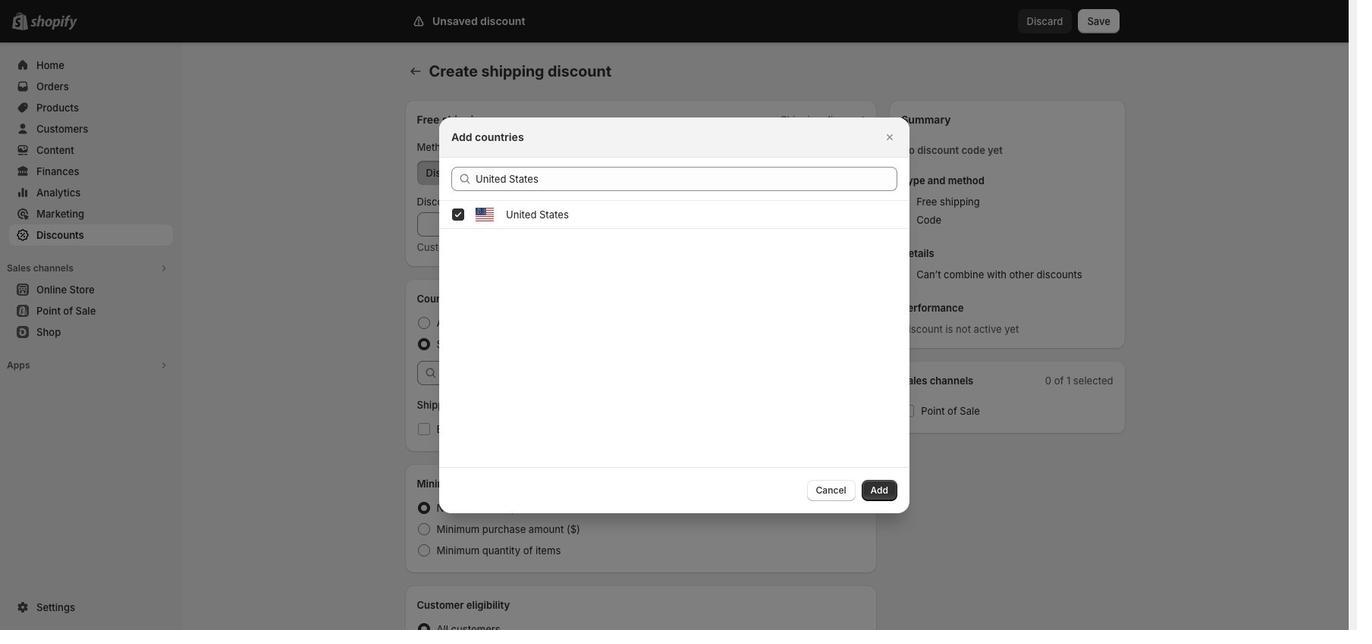 Task type: locate. For each thing, give the bounding box(es) containing it.
shopify image
[[30, 15, 77, 30]]

Search countries text field
[[476, 167, 897, 191]]

dialog
[[0, 117, 1349, 513]]



Task type: vqa. For each thing, say whether or not it's contained in the screenshot.
Text Field
no



